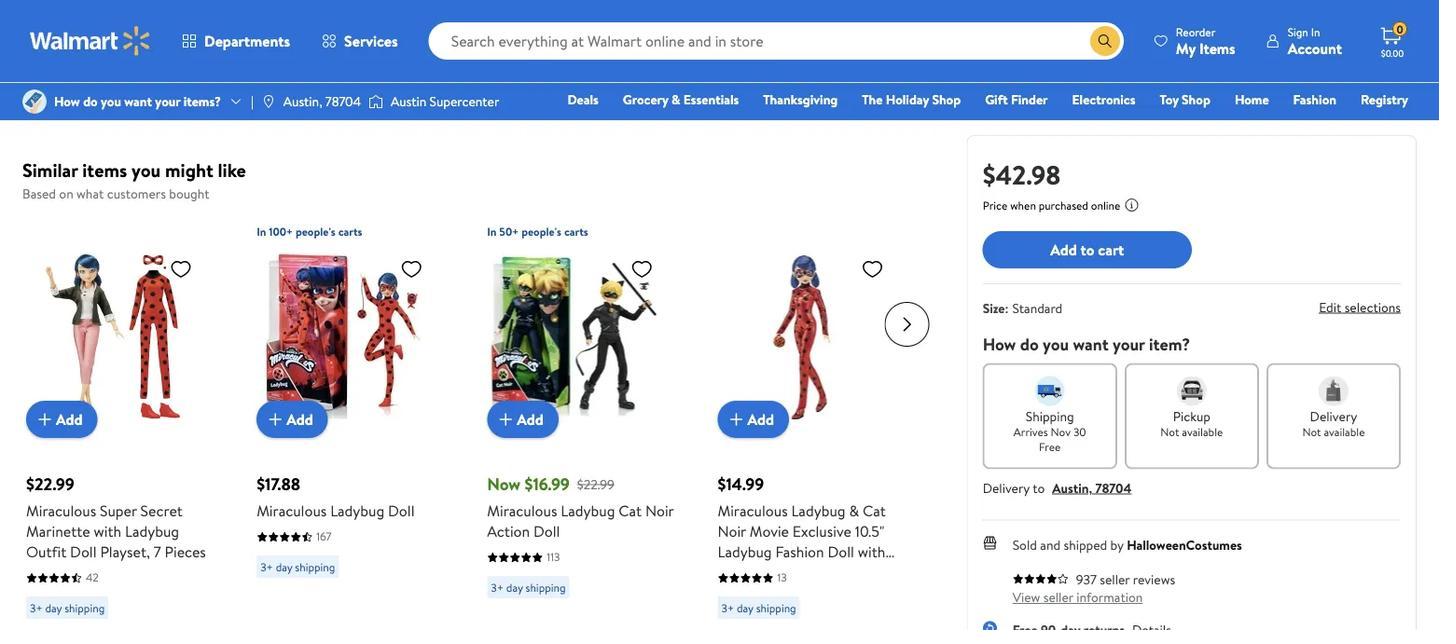 Task type: locate. For each thing, give the bounding box(es) containing it.
seller right 937
[[1100, 571, 1131, 589]]

3+ day shipping down 167
[[261, 559, 335, 575]]

0 horizontal spatial available
[[1183, 425, 1224, 440]]

3+ day shipping down 113
[[491, 580, 566, 596]]

0 horizontal spatial 78704
[[326, 92, 361, 111]]

0 vertical spatial do
[[83, 92, 98, 111]]

movie left '13'
[[718, 563, 758, 583]]

3+ for $17.88
[[261, 559, 273, 575]]

dimensions
[[514, 30, 580, 48]]

78704
[[326, 92, 361, 111], [1096, 479, 1132, 497]]

x left inches
[[661, 30, 667, 48]]

people's right 100+
[[296, 224, 336, 240]]

 image
[[22, 90, 47, 114], [369, 92, 384, 111], [261, 94, 276, 109]]

registry link
[[1353, 90, 1418, 110]]

2 horizontal spatial &
[[850, 501, 860, 522]]

items
[[82, 157, 127, 183]]

$22.99
[[26, 473, 74, 496], [577, 476, 615, 494]]

0 horizontal spatial cat
[[619, 501, 642, 522]]

available down intent image for delivery
[[1325, 425, 1366, 440]]

information
[[1077, 589, 1143, 607]]

$16.99
[[525, 473, 570, 496]]

sign in account
[[1289, 24, 1343, 58]]

noir
[[646, 501, 674, 522], [718, 522, 747, 542]]

people's right 50+
[[522, 224, 562, 240]]

miraculous inside $17.88 miraculous ladybug doll
[[257, 501, 327, 522]]

4 product group from the left
[[718, 213, 908, 631]]

0 vertical spatial delivery
[[1311, 407, 1358, 426]]

delivery down intent image for delivery
[[1311, 407, 1358, 426]]

3+ day shipping down 42
[[30, 601, 105, 616]]

delivery for to
[[983, 479, 1030, 497]]

1 horizontal spatial how
[[983, 333, 1017, 356]]

departments button
[[166, 19, 306, 63]]

to left "cart"
[[1081, 240, 1095, 260]]

$22.99 up marinette
[[26, 473, 74, 496]]

your for items?
[[155, 92, 180, 111]]

0 horizontal spatial seller
[[1044, 589, 1074, 607]]

action
[[487, 522, 530, 542]]

edit
[[1320, 298, 1342, 316]]

how for how do you want your item?
[[983, 333, 1017, 356]]

how down size
[[983, 333, 1017, 356]]

gift finder link
[[977, 90, 1057, 110]]

austin, 78704 button
[[1053, 479, 1132, 497]]

doll
[[388, 501, 415, 522], [534, 522, 560, 542], [70, 542, 97, 563], [828, 542, 855, 563]]

1 vertical spatial delivery
[[983, 479, 1030, 497]]

miraculous down $17.88
[[257, 501, 327, 522]]

1 cat from the left
[[619, 501, 642, 522]]

1 horizontal spatial &
[[672, 91, 681, 109]]

1 vertical spatial want
[[1074, 333, 1109, 356]]

0 vertical spatial you
[[101, 92, 121, 111]]

0 vertical spatial 78704
[[326, 92, 361, 111]]

miraculous for $22.99
[[26, 501, 96, 522]]

movie up accessory
[[750, 522, 790, 542]]

your
[[155, 92, 180, 111], [1113, 333, 1146, 356]]

0 horizontal spatial 1.73
[[595, 54, 615, 72]]

1 horizontal spatial add to cart image
[[264, 409, 287, 431]]

78704 up by
[[1096, 479, 1132, 497]]

seller down 3.9872 stars out of 5, based on 937 seller reviews element
[[1044, 589, 1074, 607]]

113
[[547, 550, 560, 566]]

1 vertical spatial you
[[132, 157, 161, 183]]

1 vertical spatial movie
[[718, 563, 758, 583]]

0 horizontal spatial shop
[[933, 91, 961, 109]]

:
[[1006, 300, 1009, 318]]

1 horizontal spatial austin,
[[1053, 479, 1093, 497]]

2 vertical spatial &
[[850, 501, 860, 522]]

 image left austin
[[369, 92, 384, 111]]

carts right 100+
[[338, 224, 363, 240]]

supercenter
[[430, 92, 500, 111]]

1 not from the left
[[1161, 425, 1180, 440]]

& inside the 4 years & up character
[[154, 54, 163, 72]]

0 horizontal spatial $22.99
[[26, 473, 74, 496]]

1.73 left in
[[595, 54, 615, 72]]

austin, 78704
[[284, 92, 361, 111]]

1 vertical spatial &
[[672, 91, 681, 109]]

2 horizontal spatial  image
[[369, 92, 384, 111]]

3 add button from the left
[[487, 401, 559, 439]]

1 carts from the left
[[338, 224, 363, 240]]

1 horizontal spatial available
[[1325, 425, 1366, 440]]

shipping for now
[[526, 580, 566, 596]]

1 horizontal spatial carts
[[564, 224, 589, 240]]

30
[[1074, 425, 1087, 440]]

deals
[[568, 91, 599, 109]]

you up customers
[[132, 157, 161, 183]]

add to cart image for $17.88
[[264, 409, 287, 431]]

walmart+
[[1353, 117, 1409, 135]]

2 10.00 from the left
[[670, 30, 700, 48]]

add to cart image
[[34, 409, 56, 431], [264, 409, 287, 431], [495, 409, 517, 431]]

fashion up debit
[[1294, 91, 1337, 109]]

0 horizontal spatial &
[[154, 54, 163, 72]]

1 horizontal spatial you
[[132, 157, 161, 183]]

0 horizontal spatial delivery
[[983, 479, 1030, 497]]

3+ day shipping for now
[[491, 580, 566, 596]]

1 horizontal spatial $22.99
[[577, 476, 615, 494]]

intent image for delivery image
[[1319, 377, 1349, 406]]

when
[[1011, 198, 1037, 214]]

1 vertical spatial your
[[1113, 333, 1146, 356]]

3 add to cart image from the left
[[495, 409, 517, 431]]

movie
[[750, 522, 790, 542], [718, 563, 758, 583]]

available inside pickup not available
[[1183, 425, 1224, 440]]

 image down the age
[[22, 90, 47, 114]]

to inside button
[[1081, 240, 1095, 260]]

playset,
[[100, 542, 150, 563]]

miraculous for $17.88
[[257, 501, 327, 522]]

austin, down free
[[1053, 479, 1093, 497]]

2 add to cart image from the left
[[264, 409, 287, 431]]

with up 42
[[94, 522, 121, 542]]

0 horizontal spatial not
[[1161, 425, 1180, 440]]

0 horizontal spatial your
[[155, 92, 180, 111]]

0 horizontal spatial add to cart image
[[34, 409, 56, 431]]

add button for miraculous ladybug cat noir action doll image on the left of page
[[487, 401, 559, 439]]

how do you want your item?
[[983, 333, 1191, 356]]

1 people's from the left
[[296, 224, 336, 240]]

day for $22.99
[[45, 601, 62, 616]]

0 horizontal spatial  image
[[22, 90, 47, 114]]

to down free
[[1033, 479, 1045, 497]]

1 vertical spatial to
[[1033, 479, 1045, 497]]

and
[[1041, 537, 1061, 555]]

want left item?
[[1074, 333, 1109, 356]]

austin, right |
[[284, 92, 322, 111]]

shipped
[[1064, 537, 1108, 555]]

cat inside now $16.99 $22.99 miraculous ladybug cat noir action doll
[[619, 501, 642, 522]]

reorder my items
[[1177, 24, 1236, 58]]

with
[[94, 522, 121, 542], [858, 542, 886, 563]]

thanksgiving link
[[755, 90, 847, 110]]

available inside delivery not available
[[1325, 425, 1366, 440]]

1 add button from the left
[[26, 401, 98, 439]]

do down size : standard
[[1021, 333, 1039, 356]]

1 vertical spatial 1.73
[[595, 54, 615, 72]]

miraculous up outfit
[[26, 501, 96, 522]]

10.00 left inches
[[670, 30, 700, 48]]

available for delivery
[[1325, 425, 1366, 440]]

fashion
[[1294, 91, 1337, 109], [776, 542, 825, 563]]

2 product group from the left
[[257, 213, 446, 631]]

2 people's from the left
[[522, 224, 562, 240]]

noir inside $14.99 miraculous ladybug & cat noir movie exclusive 10.5" ladybug fashion doll with movie accessory
[[718, 522, 747, 542]]

size
[[983, 300, 1006, 318]]

sign in to add to favorites list, miraculous ladybug doll image
[[400, 258, 423, 281]]

do
[[83, 92, 98, 111], [1021, 333, 1039, 356]]

how for how do you want your items?
[[54, 92, 80, 111]]

like
[[218, 157, 246, 183]]

multicolor
[[595, 77, 654, 96]]

shipping down 113
[[526, 580, 566, 596]]

brand
[[37, 30, 71, 48]]

2 horizontal spatial add to cart image
[[495, 409, 517, 431]]

you down standard
[[1043, 333, 1070, 356]]

0 vertical spatial austin,
[[284, 92, 322, 111]]

0 vertical spatial &
[[154, 54, 163, 72]]

0 horizontal spatial to
[[1033, 479, 1045, 497]]

2 add button from the left
[[257, 401, 328, 439]]

2 cat from the left
[[863, 501, 886, 522]]

purchased
[[1039, 198, 1089, 214]]

1 vertical spatial how
[[983, 333, 1017, 356]]

1 horizontal spatial fashion
[[1294, 91, 1337, 109]]

add button for miraculous ladybug doll image
[[257, 401, 328, 439]]

3 product group from the left
[[487, 213, 677, 631]]

accessory
[[761, 563, 827, 583]]

in 50+ people's carts
[[487, 224, 589, 240]]

0 horizontal spatial do
[[83, 92, 98, 111]]

cat
[[619, 501, 642, 522], [863, 501, 886, 522]]

not for pickup
[[1161, 425, 1180, 440]]

1 horizontal spatial 10.00
[[670, 30, 700, 48]]

pickup not available
[[1161, 407, 1224, 440]]

shipping down '13'
[[757, 601, 797, 616]]

167
[[317, 529, 332, 545]]

by
[[1111, 537, 1124, 555]]

want
[[124, 92, 152, 111], [1074, 333, 1109, 356]]

one
[[1266, 117, 1294, 135]]

miraculous for $14.99
[[718, 501, 788, 522]]

0 horizontal spatial 10.00
[[595, 30, 625, 48]]

in left 100+
[[257, 224, 266, 240]]

ladybug
[[111, 77, 158, 96], [330, 501, 385, 522], [561, 501, 615, 522], [792, 501, 846, 522], [125, 522, 179, 542], [718, 542, 772, 563]]

$22.99 right $16.99
[[577, 476, 615, 494]]

0 horizontal spatial want
[[124, 92, 152, 111]]

0 horizontal spatial people's
[[296, 224, 336, 240]]

0 horizontal spatial x
[[628, 30, 634, 48]]

you inside similar items you might like based on what customers bought
[[132, 157, 161, 183]]

3+ for $22.99
[[30, 601, 43, 616]]

your left item?
[[1113, 333, 1146, 356]]

miraculous inside now $16.99 $22.99 miraculous ladybug cat noir action doll
[[487, 501, 558, 522]]

in left 50+
[[487, 224, 497, 240]]

carts right 50+
[[564, 224, 589, 240]]

outfit
[[26, 542, 67, 563]]

people's
[[296, 224, 336, 240], [522, 224, 562, 240]]

1 horizontal spatial seller
[[1100, 571, 1131, 589]]

1 available from the left
[[1183, 425, 1224, 440]]

not down intent image for pickup
[[1161, 425, 1180, 440]]

0 vertical spatial to
[[1081, 240, 1095, 260]]

your left the items?
[[155, 92, 180, 111]]

 image for how do you want your items?
[[22, 90, 47, 114]]

add for miraculous ladybug doll image
[[287, 409, 313, 430]]

1 horizontal spatial delivery
[[1311, 407, 1358, 426]]

2 carts from the left
[[564, 224, 589, 240]]

1 horizontal spatial x
[[661, 30, 667, 48]]

2 horizontal spatial you
[[1043, 333, 1070, 356]]

add for miraculous super secret marinette with ladybug outfit doll playset, 7 pieces image
[[56, 409, 83, 430]]

pickup
[[1174, 407, 1211, 426]]

not inside delivery not available
[[1303, 425, 1322, 440]]

shipping down 42
[[65, 601, 105, 616]]

sign in to add to favorites list, miraculous ladybug & cat noir movie exclusive 10.5" ladybug fashion doll with movie accessory image
[[862, 258, 884, 281]]

shop right the holiday
[[933, 91, 961, 109]]

1 product group from the left
[[26, 213, 216, 631]]

1 horizontal spatial people's
[[522, 224, 562, 240]]

miraculous inside $14.99 miraculous ladybug & cat noir movie exclusive 10.5" ladybug fashion doll with movie accessory
[[718, 501, 788, 522]]

10.00 up in
[[595, 30, 625, 48]]

1.73 inside '10.00 x 1.73 x 10.00 inches width'
[[637, 30, 658, 48]]

you for how do you want your items?
[[101, 92, 121, 111]]

0 vertical spatial fashion
[[1294, 91, 1337, 109]]

departments
[[204, 31, 290, 51]]

product group
[[26, 213, 216, 631], [257, 213, 446, 631], [487, 213, 677, 631], [718, 213, 908, 631]]

exclusive
[[793, 522, 852, 542]]

$22.99 inside now $16.99 $22.99 miraculous ladybug cat noir action doll
[[577, 476, 615, 494]]

in inside sign in account
[[1312, 24, 1321, 40]]

reorder
[[1177, 24, 1216, 40]]

miraculous inside miraculous age range
[[111, 30, 172, 48]]

1 horizontal spatial  image
[[261, 94, 276, 109]]

2 not from the left
[[1303, 425, 1322, 440]]

not down intent image for delivery
[[1303, 425, 1322, 440]]

$14.99
[[718, 473, 765, 496]]

miraculous down the "$14.99"
[[718, 501, 788, 522]]

seller for view
[[1044, 589, 1074, 607]]

registry one debit
[[1266, 91, 1409, 135]]

you down 4
[[101, 92, 121, 111]]

marinette
[[26, 522, 90, 542]]

0 horizontal spatial you
[[101, 92, 121, 111]]

1 horizontal spatial not
[[1303, 425, 1322, 440]]

1 horizontal spatial 1.73
[[637, 30, 658, 48]]

$17.88 miraculous ladybug doll
[[257, 473, 415, 522]]

1 horizontal spatial to
[[1081, 240, 1095, 260]]

0 horizontal spatial austin,
[[284, 92, 322, 111]]

fashion inside $14.99 miraculous ladybug & cat noir movie exclusive 10.5" ladybug fashion doll with movie accessory
[[776, 542, 825, 563]]

4
[[111, 54, 119, 72]]

miraculous up years
[[111, 30, 172, 48]]

carts for $17.88
[[338, 224, 363, 240]]

2 vertical spatial you
[[1043, 333, 1070, 356]]

1.73 inside 1.73 in color
[[595, 54, 615, 72]]

78704 down the services dropdown button
[[326, 92, 361, 111]]

with right exclusive
[[858, 542, 886, 563]]

1.73 up multicolor
[[637, 30, 658, 48]]

1 horizontal spatial in
[[487, 224, 497, 240]]

1 horizontal spatial your
[[1113, 333, 1146, 356]]

 image right |
[[261, 94, 276, 109]]

walmart+ link
[[1345, 116, 1418, 136]]

product group containing $14.99
[[718, 213, 908, 631]]

shipping down 167
[[295, 559, 335, 575]]

2 horizontal spatial in
[[1312, 24, 1321, 40]]

1 x from the left
[[628, 30, 634, 48]]

in for miraculous
[[257, 224, 266, 240]]

shipping for $17.88
[[295, 559, 335, 575]]

miraculous down now
[[487, 501, 558, 522]]

delivery for not
[[1311, 407, 1358, 426]]

carts
[[338, 224, 363, 240], [564, 224, 589, 240]]

fashion up '13'
[[776, 542, 825, 563]]

0 horizontal spatial how
[[54, 92, 80, 111]]

0 horizontal spatial carts
[[338, 224, 363, 240]]

& inside 'link'
[[672, 91, 681, 109]]

ladybug inside $17.88 miraculous ladybug doll
[[330, 501, 385, 522]]

0 vertical spatial your
[[155, 92, 180, 111]]

2 shop from the left
[[1182, 91, 1211, 109]]

0 horizontal spatial fashion
[[776, 542, 825, 563]]

carts for now
[[564, 224, 589, 240]]

2 available from the left
[[1325, 425, 1366, 440]]

1 horizontal spatial noir
[[718, 522, 747, 542]]

delivery not available
[[1303, 407, 1366, 440]]

intent image for shipping image
[[1036, 377, 1065, 406]]

0 horizontal spatial with
[[94, 522, 121, 542]]

1 horizontal spatial cat
[[863, 501, 886, 522]]

1 vertical spatial austin,
[[1053, 479, 1093, 497]]

do down range
[[83, 92, 98, 111]]

3+ day shipping
[[261, 559, 335, 575], [491, 580, 566, 596], [30, 601, 105, 616], [722, 601, 797, 616]]

available down intent image for pickup
[[1183, 425, 1224, 440]]

delivery up "sold"
[[983, 479, 1030, 497]]

0 horizontal spatial noir
[[646, 501, 674, 522]]

1 horizontal spatial shop
[[1182, 91, 1211, 109]]

fashion link
[[1286, 90, 1346, 110]]

1 vertical spatial 78704
[[1096, 479, 1132, 497]]

available for pickup
[[1183, 425, 1224, 440]]

product group containing $17.88
[[257, 213, 446, 631]]

delivery inside delivery not available
[[1311, 407, 1358, 426]]

1 vertical spatial do
[[1021, 333, 1039, 356]]

1 horizontal spatial do
[[1021, 333, 1039, 356]]

1 vertical spatial fashion
[[776, 542, 825, 563]]

in 100+ people's carts
[[257, 224, 363, 240]]

in right sign
[[1312, 24, 1321, 40]]

0 vertical spatial 1.73
[[637, 30, 658, 48]]

doll inside now $16.99 $22.99 miraculous ladybug cat noir action doll
[[534, 522, 560, 542]]

x
[[628, 30, 634, 48], [661, 30, 667, 48]]

0 horizontal spatial in
[[257, 224, 266, 240]]

what
[[77, 184, 104, 203]]

0 vertical spatial want
[[124, 92, 152, 111]]

1 horizontal spatial want
[[1074, 333, 1109, 356]]

width
[[514, 54, 549, 72]]

1 horizontal spatial with
[[858, 542, 886, 563]]

shipping for $22.99
[[65, 601, 105, 616]]

not inside pickup not available
[[1161, 425, 1180, 440]]

cat inside $14.99 miraculous ladybug & cat noir movie exclusive 10.5" ladybug fashion doll with movie accessory
[[863, 501, 886, 522]]

want down years
[[124, 92, 152, 111]]

inches
[[703, 30, 739, 48]]

miraculous ladybug doll image
[[257, 250, 430, 424]]

Search search field
[[429, 22, 1124, 60]]

miraculous inside $22.99 miraculous super secret marinette with ladybug outfit doll playset, 7 pieces
[[26, 501, 96, 522]]

0 vertical spatial how
[[54, 92, 80, 111]]

how down range
[[54, 92, 80, 111]]

4 add button from the left
[[718, 401, 790, 439]]

legal information image
[[1125, 198, 1140, 213]]

shop right toy
[[1182, 91, 1211, 109]]

x up in
[[628, 30, 634, 48]]

3+ for now
[[491, 580, 504, 596]]



Task type: describe. For each thing, give the bounding box(es) containing it.
4 years & up character
[[37, 54, 182, 96]]

2 x from the left
[[661, 30, 667, 48]]

seller for 937
[[1100, 571, 1131, 589]]

noir inside now $16.99 $22.99 miraculous ladybug cat noir action doll
[[646, 501, 674, 522]]

0 vertical spatial movie
[[750, 522, 790, 542]]

people's for $17.88
[[296, 224, 336, 240]]

50+
[[500, 224, 519, 240]]

edit selections button
[[1320, 298, 1402, 316]]

sold and shipped by halloweencostumes
[[1013, 537, 1243, 555]]

next slide for similar items you might like list image
[[885, 302, 930, 347]]

42
[[86, 570, 99, 586]]

doll inside $22.99 miraculous super secret marinette with ladybug outfit doll playset, 7 pieces
[[70, 542, 97, 563]]

day for $17.88
[[276, 559, 293, 575]]

do for how do you want your items?
[[83, 92, 98, 111]]

home
[[1235, 91, 1270, 109]]

selections
[[1345, 298, 1402, 316]]

electronics
[[1073, 91, 1136, 109]]

add to cart
[[1051, 240, 1125, 260]]

shipping arrives nov 30 free
[[1014, 407, 1087, 455]]

937
[[1077, 571, 1097, 589]]

sign in to add to favorites list, miraculous super secret marinette with ladybug outfit doll playset, 7 pieces image
[[170, 258, 192, 281]]

doll inside $14.99 miraculous ladybug & cat noir movie exclusive 10.5" ladybug fashion doll with movie accessory
[[828, 542, 855, 563]]

add button for miraculous super secret marinette with ladybug outfit doll playset, 7 pieces image
[[26, 401, 98, 439]]

1.73 in color
[[514, 54, 629, 96]]

similar items you might like based on what customers bought
[[22, 157, 246, 203]]

shipping
[[1026, 407, 1075, 426]]

miraculous ladybug & cat noir movie exclusive 10.5" ladybug fashion doll with movie accessory image
[[718, 250, 892, 424]]

add to cart button
[[983, 231, 1192, 269]]

to for add
[[1081, 240, 1095, 260]]

miraculous ladybug cat noir action doll image
[[487, 250, 661, 424]]

online
[[1092, 198, 1121, 214]]

1 shop from the left
[[933, 91, 961, 109]]

not for delivery
[[1303, 425, 1322, 440]]

day for now
[[507, 580, 523, 596]]

walmart image
[[30, 26, 151, 56]]

$17.88
[[257, 473, 301, 496]]

sold
[[1013, 537, 1038, 555]]

free
[[1040, 440, 1061, 455]]

want for items?
[[124, 92, 152, 111]]

you for similar items you might like based on what customers bought
[[132, 157, 161, 183]]

$22.99 inside $22.99 miraculous super secret marinette with ladybug outfit doll playset, 7 pieces
[[26, 473, 74, 496]]

with inside $22.99 miraculous super secret marinette with ladybug outfit doll playset, 7 pieces
[[94, 522, 121, 542]]

1 horizontal spatial 78704
[[1096, 479, 1132, 497]]

view seller information link
[[1013, 589, 1143, 607]]

intent image for pickup image
[[1178, 377, 1207, 406]]

10.00 x 1.73 x 10.00 inches width
[[514, 30, 739, 72]]

people's for now
[[522, 224, 562, 240]]

electronics link
[[1064, 90, 1145, 110]]

product group containing now $16.99
[[487, 213, 677, 631]]

$42.98
[[983, 156, 1061, 193]]

on
[[59, 184, 73, 203]]

super
[[100, 501, 137, 522]]

how do you want your items?
[[54, 92, 221, 111]]

to for delivery
[[1033, 479, 1045, 497]]

age
[[37, 54, 60, 72]]

pieces
[[165, 542, 206, 563]]

0
[[1397, 21, 1404, 37]]

similar
[[22, 157, 78, 183]]

3.9872 stars out of 5, based on 937 seller reviews element
[[1013, 573, 1069, 585]]

might
[[165, 157, 213, 183]]

sign
[[1289, 24, 1309, 40]]

add inside button
[[1051, 240, 1078, 260]]

austin supercenter
[[391, 92, 500, 111]]

 image for austin, 78704
[[261, 94, 276, 109]]

 image for austin supercenter
[[369, 92, 384, 111]]

one debit link
[[1258, 116, 1338, 136]]

years
[[122, 54, 151, 72]]

product group containing $22.99
[[26, 213, 216, 631]]

halloweencostumes
[[1127, 537, 1243, 555]]

toy shop
[[1160, 91, 1211, 109]]

debit
[[1297, 117, 1329, 135]]

deals link
[[559, 90, 607, 110]]

add for miraculous ladybug cat noir action doll image on the left of page
[[517, 409, 544, 430]]

do for how do you want your item?
[[1021, 333, 1039, 356]]

customers
[[107, 184, 166, 203]]

gift
[[986, 91, 1008, 109]]

up
[[166, 54, 182, 72]]

in
[[619, 54, 629, 72]]

& inside $14.99 miraculous ladybug & cat noir movie exclusive 10.5" ladybug fashion doll with movie accessory
[[850, 501, 860, 522]]

price
[[983, 198, 1008, 214]]

item?
[[1150, 333, 1191, 356]]

search icon image
[[1098, 34, 1113, 49]]

add to cart image for now
[[495, 409, 517, 431]]

registry
[[1362, 91, 1409, 109]]

items?
[[184, 92, 221, 111]]

Walmart Site-Wide search field
[[429, 22, 1124, 60]]

ladybug inside now $16.99 $22.99 miraculous ladybug cat noir action doll
[[561, 501, 615, 522]]

1 add to cart image from the left
[[34, 409, 56, 431]]

essentials
[[684, 91, 739, 109]]

nov
[[1051, 425, 1071, 440]]

price when purchased online
[[983, 198, 1121, 214]]

ladybug inside $22.99 miraculous super secret marinette with ladybug outfit doll playset, 7 pieces
[[125, 522, 179, 542]]

the holiday shop
[[863, 91, 961, 109]]

|
[[251, 92, 254, 111]]

10.5"
[[856, 522, 885, 542]]

holiday
[[886, 91, 930, 109]]

finder
[[1012, 91, 1048, 109]]

view
[[1013, 589, 1041, 607]]

3+ day shipping down '13'
[[722, 601, 797, 616]]

gift finder
[[986, 91, 1048, 109]]

your for item?
[[1113, 333, 1146, 356]]

add button for miraculous ladybug & cat noir movie exclusive 10.5" ladybug fashion doll with movie accessory image
[[718, 401, 790, 439]]

with inside $14.99 miraculous ladybug & cat noir movie exclusive 10.5" ladybug fashion doll with movie accessory
[[858, 542, 886, 563]]

100+
[[269, 224, 293, 240]]

want for item?
[[1074, 333, 1109, 356]]

cart
[[1099, 240, 1125, 260]]

in for $16.99
[[487, 224, 497, 240]]

miraculous super secret marinette with ladybug outfit doll playset, 7 pieces image
[[26, 250, 200, 424]]

add for miraculous ladybug & cat noir movie exclusive 10.5" ladybug fashion doll with movie accessory image
[[748, 409, 775, 430]]

delivery to austin, 78704
[[983, 479, 1132, 497]]

miraculous age range
[[37, 30, 172, 72]]

color
[[514, 77, 546, 96]]

thanksgiving
[[764, 91, 838, 109]]

1 10.00 from the left
[[595, 30, 625, 48]]

grocery & essentials link
[[615, 90, 748, 110]]

$22.99 miraculous super secret marinette with ladybug outfit doll playset, 7 pieces
[[26, 473, 206, 563]]

add to cart image
[[726, 409, 748, 431]]

size : standard
[[983, 300, 1063, 318]]

$0.00
[[1382, 47, 1405, 59]]

3+ day shipping for $22.99
[[30, 601, 105, 616]]

3+ day shipping for $17.88
[[261, 559, 335, 575]]

edit selections
[[1320, 298, 1402, 316]]

account
[[1289, 38, 1343, 58]]

items
[[1200, 38, 1236, 58]]

you for how do you want your item?
[[1043, 333, 1070, 356]]

bought
[[169, 184, 210, 203]]

sign in to add to favorites list, miraculous ladybug cat noir action doll image
[[631, 258, 654, 281]]

doll inside $17.88 miraculous ladybug doll
[[388, 501, 415, 522]]

home link
[[1227, 90, 1278, 110]]

my
[[1177, 38, 1196, 58]]

now
[[487, 473, 521, 496]]

toy shop link
[[1152, 90, 1220, 110]]

7
[[154, 542, 161, 563]]



Task type: vqa. For each thing, say whether or not it's contained in the screenshot.
It's a Barbie world! in the left of the page
no



